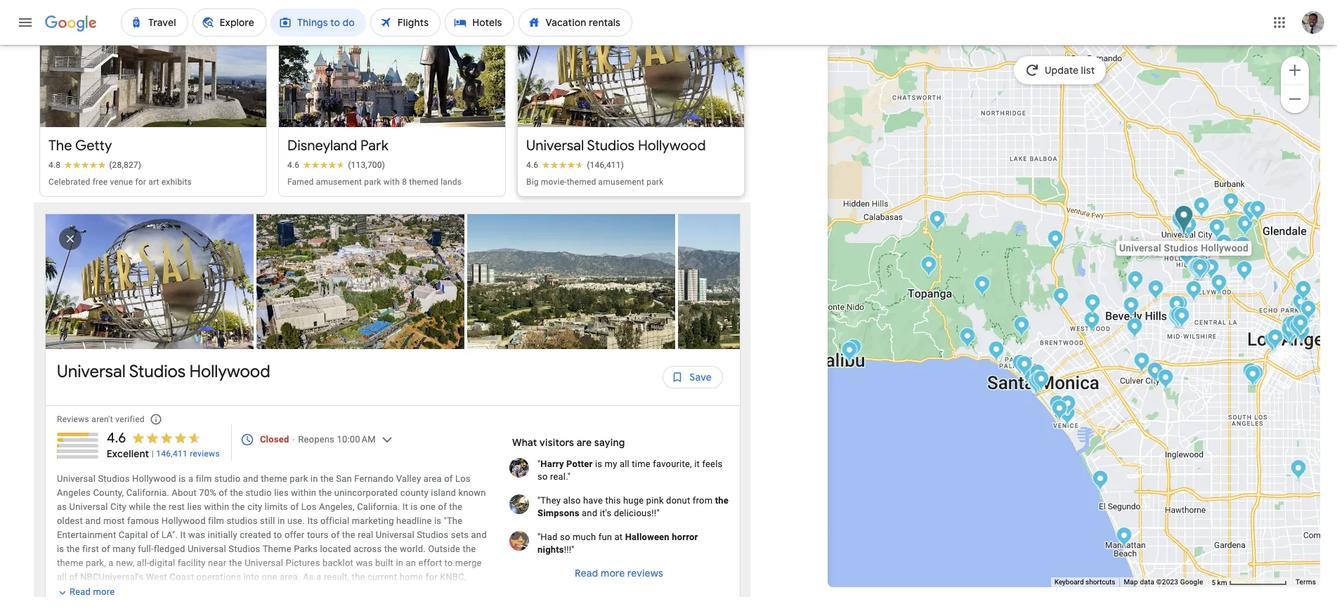 Task type: describe. For each thing, give the bounding box(es) containing it.
san
[[336, 474, 352, 484]]

hammer museum image
[[1083, 311, 1100, 334]]

island
[[431, 488, 456, 498]]

manhattan beach pier image
[[1116, 527, 1132, 550]]

0 horizontal spatial in
[[277, 516, 285, 527]]

tcl chinese theatre image
[[1188, 258, 1204, 281]]

data
[[1140, 578, 1154, 586]]

0 horizontal spatial los
[[253, 586, 269, 597]]

it's
[[600, 508, 612, 519]]

park inside universal studios hollywood is a film studio and theme park in the san fernando valley area of los angeles county, california. about 70% of the studio lies within the unincorporated county island known as universal city while the rest lies within the city limits of los angeles, california. it is one of the oldest and most famous hollywood film studios still in use. its official marketing headline is "the entertainment capital of la". it was initially created to offer tours of the real universal studios sets and is the first of many full-fledged universal studios theme parks located across the world. outside the theme park, a new, all-digital facility near the universal pictures backlot was built in an effort to merge all of nbcuniversal's west coast operations into one area. as a result, the current home for knbc, kvea and nbc news with noticias telemundo los angeles bureaus with new digital facility i
[[290, 474, 308, 484]]

" harry potter
[[538, 459, 593, 470]]

this
[[605, 496, 621, 506]]

saying
[[594, 437, 625, 449]]

8
[[402, 177, 407, 187]]

and down have
[[582, 508, 597, 519]]

0 vertical spatial california.
[[126, 488, 169, 498]]

official
[[320, 516, 349, 527]]

zoom in map image
[[1287, 61, 1303, 78]]

rodeo drive image
[[1123, 297, 1139, 320]]

delicious!!"
[[614, 508, 660, 519]]

crypto.com arena image
[[1264, 331, 1280, 354]]

effort
[[418, 558, 442, 569]]

the hollywood roosevelt image
[[1187, 259, 1204, 282]]

map data ©2023 google
[[1124, 578, 1203, 586]]

all inside is my all time favourite, it feels so real."
[[620, 459, 630, 470]]

celebrated free venue for art exhibits
[[48, 177, 192, 187]]

my
[[605, 459, 617, 470]]

is inside is my all time favourite, it feels so real."
[[595, 459, 602, 470]]

the original farmers market image
[[1168, 295, 1185, 318]]

huge
[[623, 496, 644, 506]]

main menu image
[[17, 14, 34, 31]]

the fowler museum image
[[1084, 294, 1100, 317]]

operations
[[196, 572, 241, 583]]

walt disney concert hall image
[[1282, 315, 1298, 339]]

studios down created
[[229, 544, 260, 555]]

topanga state park image
[[974, 275, 990, 299]]

5 km
[[1212, 579, 1229, 586]]

5
[[1212, 579, 1216, 586]]

1 horizontal spatial angeles
[[271, 586, 305, 597]]

1 vertical spatial theme
[[57, 558, 83, 569]]

greystone mansion & gardens: the doheny estate image
[[1127, 271, 1143, 294]]

disneyland park
[[287, 137, 388, 155]]

of up located
[[331, 530, 340, 541]]

noticias
[[167, 586, 202, 597]]

the greek theatre image
[[1235, 236, 1251, 259]]

near
[[208, 558, 227, 569]]

is my all time favourite, it feels so real."
[[538, 459, 723, 482]]

the broad image
[[1282, 317, 1298, 340]]

use.
[[287, 516, 305, 527]]

1 horizontal spatial lies
[[274, 488, 289, 498]]

los angeles county museum of art image
[[1170, 305, 1186, 328]]

are
[[577, 437, 592, 449]]

tongva park image
[[1033, 370, 1049, 393]]

0 horizontal spatial with
[[147, 586, 165, 597]]

of right the 70%
[[219, 488, 228, 498]]

2 amusement from the left
[[598, 177, 644, 187]]

1 vertical spatial digital
[[383, 586, 409, 597]]

is up about
[[179, 474, 186, 484]]

4.8
[[48, 160, 61, 170]]

universal up 4.6 out of 5 stars from 146,411 reviews image
[[526, 137, 584, 155]]

1 horizontal spatial was
[[356, 558, 373, 569]]

1 vertical spatial reviews
[[627, 567, 663, 580]]

3 list item from the left
[[446, 215, 696, 349]]

pink
[[646, 496, 664, 506]]

zoom out map image
[[1287, 90, 1303, 107]]

is left "the
[[434, 516, 441, 527]]

headline
[[396, 516, 432, 527]]

reopens
[[298, 435, 334, 445]]

fun
[[598, 532, 612, 543]]

hollywood walk of fame image
[[1203, 259, 1219, 282]]

4.6 for disneyland park
[[287, 160, 299, 170]]

excellent
[[107, 448, 149, 461]]

venue
[[110, 177, 133, 187]]

el pueblo de los angeles historical monument image
[[1293, 314, 1309, 337]]

the museum of jurassic technology image
[[1133, 352, 1150, 375]]

knbc,
[[440, 572, 466, 583]]

excellent | 146,411 reviews
[[107, 448, 220, 461]]

skirball cultural center image
[[1047, 230, 1063, 253]]

malibu lagoon state beach image
[[841, 343, 857, 366]]

2 horizontal spatial in
[[396, 558, 403, 569]]

so inside is my all time favourite, it feels so real."
[[538, 472, 548, 482]]

1 vertical spatial within
[[204, 502, 229, 513]]

reviews aren't verified
[[57, 415, 145, 425]]

tours
[[307, 530, 329, 541]]

universal up the "into"
[[245, 558, 283, 569]]

google
[[1180, 578, 1203, 586]]

and it's delicious!!"
[[579, 508, 660, 519]]

universal up 'near'
[[188, 544, 226, 555]]

0 vertical spatial theme
[[261, 474, 287, 484]]

studios up (146,411)
[[587, 137, 635, 155]]

all-
[[137, 558, 149, 569]]

and up the city
[[243, 474, 258, 484]]

1 vertical spatial california.
[[357, 502, 400, 513]]

annenberg community beach house image
[[1012, 354, 1028, 377]]

donut
[[666, 496, 690, 506]]

1 themed from the left
[[409, 177, 438, 187]]

more
[[601, 567, 625, 580]]

reviews
[[57, 415, 89, 425]]

verified
[[115, 415, 145, 425]]

built
[[375, 558, 393, 569]]

0 vertical spatial in
[[310, 474, 318, 484]]

abbot kinney boulevard image
[[1060, 395, 1076, 418]]

california african american museum image
[[1247, 365, 1263, 388]]

"had so much fun at
[[538, 532, 625, 543]]

malibu pier image
[[845, 339, 861, 362]]

angels flight railway image
[[1281, 320, 1297, 344]]

10:00 am
[[337, 435, 376, 445]]

146,411
[[156, 449, 188, 459]]

pink's hot dogs image
[[1185, 280, 1202, 304]]

pictures
[[286, 558, 320, 569]]

1 horizontal spatial studio
[[246, 488, 272, 498]]

palisades park image
[[1016, 356, 1032, 379]]

new,
[[116, 558, 134, 569]]

closed
[[260, 435, 289, 445]]

is down entertainment
[[57, 544, 64, 555]]

dodger stadium image
[[1292, 293, 1308, 316]]

4.6 out of 5 stars from 146,411 reviews. excellent. element
[[107, 430, 220, 461]]

universal up reviews aren't verified
[[57, 361, 126, 383]]

angeles,
[[319, 502, 355, 513]]

offer
[[284, 530, 305, 541]]

real."
[[550, 472, 571, 482]]

the getty image
[[1053, 287, 1069, 311]]

keyboard shortcuts button
[[1054, 578, 1115, 587]]

bradbury building image
[[1284, 322, 1300, 345]]

1 list item from the left
[[46, 215, 256, 349]]

map region
[[698, 27, 1337, 597]]

1 horizontal spatial facility
[[412, 586, 440, 597]]

at
[[615, 532, 623, 543]]

oldest
[[57, 516, 83, 527]]

nbc
[[101, 586, 119, 597]]

bronson caves image
[[1216, 234, 1232, 257]]

area
[[423, 474, 442, 484]]

0 horizontal spatial it
[[180, 530, 186, 541]]

famous
[[127, 516, 159, 527]]

for inside universal studios hollywood is a film studio and theme park in the san fernando valley area of los angeles county, california. about 70% of the studio lies within the unincorporated county island known as universal city while the rest lies within the city limits of los angeles, california. it is one of the oldest and most famous hollywood film studios still in use. its official marketing headline is "the entertainment capital of la". it was initially created to offer tours of the real universal studios sets and is the first of many full-fledged universal studios theme parks located across the world. outside the theme park, a new, all-digital facility near the universal pictures backlot was built in an effort to merge all of nbcuniversal's west coast operations into one area. as a result, the current home for knbc, kvea and nbc news with noticias telemundo los angeles bureaus with new digital facility i
[[426, 572, 438, 583]]

and up entertainment
[[85, 516, 101, 527]]

the getty villa image
[[959, 327, 975, 351]]

gloria molina grand park image
[[1285, 315, 1301, 338]]

universal studio tour image
[[1176, 212, 1192, 235]]

la brea tar pits and museum image
[[1173, 305, 1189, 328]]

hollywood boulevard image
[[1192, 256, 1209, 280]]

watts towers arts center image
[[1290, 460, 1306, 483]]

park,
[[86, 558, 106, 569]]

aren't
[[92, 415, 113, 425]]

sets
[[451, 530, 469, 541]]

marketing
[[352, 516, 394, 527]]

petersen automotive museum image
[[1168, 308, 1184, 331]]

halloween horror nights
[[538, 532, 698, 555]]

harry
[[541, 459, 564, 470]]

limits
[[265, 502, 288, 513]]

of up kvea
[[69, 572, 78, 583]]

ovation hollywood image
[[1190, 258, 1206, 281]]

full-
[[138, 544, 154, 555]]

1 horizontal spatial within
[[291, 488, 316, 498]]

getty
[[75, 137, 112, 155]]

fast & furious – supercharged image
[[1180, 216, 1197, 240]]

real
[[358, 530, 373, 541]]

los angeles zoo image
[[1242, 201, 1258, 224]]

known
[[458, 488, 486, 498]]

santa monica pier image
[[1027, 374, 1043, 397]]

"they also have this huge pink donut from
[[538, 496, 715, 506]]

venice beach skatepark image
[[1051, 400, 1067, 423]]

created
[[240, 530, 271, 541]]

universal studios hollywood element
[[57, 361, 270, 394]]

0 vertical spatial studio
[[214, 474, 240, 484]]

universal up oldest
[[69, 502, 108, 513]]

new
[[364, 586, 381, 597]]

the hollywood museum image
[[1191, 259, 1207, 282]]

outside
[[428, 544, 460, 555]]



Task type: vqa. For each thing, say whether or not it's contained in the screenshot.


Task type: locate. For each thing, give the bounding box(es) containing it.
warner bros. studio tour hollywood image
[[1193, 197, 1209, 220]]

academy museum of motion pictures image
[[1168, 306, 1185, 329]]

4.6 inside "element"
[[107, 430, 126, 447]]

1 vertical spatial universal studios hollywood
[[57, 361, 270, 383]]

its
[[307, 516, 318, 527]]

is left my
[[595, 459, 602, 470]]

closed ⋅ reopens 10:00 am
[[260, 435, 376, 445]]

digital down current
[[383, 586, 409, 597]]

one right the "into"
[[262, 572, 277, 583]]

angeles
[[57, 488, 91, 498], [271, 586, 305, 597]]

0 horizontal spatial a
[[108, 558, 114, 569]]

1 vertical spatial it
[[180, 530, 186, 541]]

1 horizontal spatial with
[[344, 586, 362, 597]]

grammy museum l.a. live image
[[1267, 329, 1283, 352]]

within up use.
[[291, 488, 316, 498]]

film
[[196, 474, 212, 484], [208, 516, 224, 527]]

close detail image
[[53, 222, 87, 256]]

capital
[[119, 530, 148, 541]]

about
[[172, 488, 197, 498]]

0 vertical spatial film
[[196, 474, 212, 484]]

mulholland drive image
[[929, 210, 945, 233]]

hollywood sign image
[[1209, 219, 1225, 242]]

0 horizontal spatial amusement
[[316, 177, 362, 187]]

2 horizontal spatial los
[[455, 474, 471, 484]]

facility up coast
[[178, 558, 206, 569]]

hollyhock house image
[[1236, 261, 1252, 284]]

olvera street image
[[1294, 313, 1310, 336]]

digital up west
[[149, 558, 175, 569]]

griffith park image
[[1237, 215, 1253, 238]]

angeles up as
[[57, 488, 91, 498]]

2 horizontal spatial 4.6
[[526, 160, 538, 170]]

studios up reviews aren't verified image
[[129, 361, 185, 383]]

read
[[575, 567, 598, 580]]

dolby theatre image
[[1189, 257, 1205, 280]]

natural history museum of los angeles county image
[[1242, 363, 1258, 386]]

hollywood bowl image
[[1190, 245, 1206, 268]]

venice boardwalk image
[[1049, 395, 1065, 418]]

city
[[110, 502, 126, 513]]

in right still
[[277, 516, 285, 527]]

2 vertical spatial in
[[396, 558, 403, 569]]

as
[[57, 502, 67, 513]]

0 horizontal spatial so
[[538, 472, 548, 482]]

4 list item from the left
[[678, 215, 889, 349]]

public art "urban light" image
[[1170, 306, 1186, 330]]

0 vertical spatial all
[[620, 459, 630, 470]]

"
[[538, 459, 541, 470]]

1 amusement from the left
[[316, 177, 362, 187]]

(28,827)
[[109, 160, 141, 170]]

the getty
[[48, 137, 112, 155]]

0 vertical spatial los
[[455, 474, 471, 484]]

themed right 8
[[409, 177, 438, 187]]

so
[[538, 472, 548, 482], [560, 532, 570, 543]]

with
[[383, 177, 400, 187], [147, 586, 165, 597], [344, 586, 362, 597]]

los angeles city hall image
[[1289, 318, 1305, 341]]

0 vertical spatial facility
[[178, 558, 206, 569]]

los up the known
[[455, 474, 471, 484]]

news
[[122, 586, 145, 597]]

themed
[[409, 177, 438, 187], [567, 177, 596, 187]]

hollywood wax museum image
[[1192, 259, 1208, 282]]

1 vertical spatial film
[[208, 516, 224, 527]]

1 horizontal spatial themed
[[567, 177, 596, 187]]

of down island
[[438, 502, 447, 513]]

all right my
[[620, 459, 630, 470]]

california. up while
[[126, 488, 169, 498]]

musso & frank grill image
[[1194, 259, 1211, 282]]

0 horizontal spatial park
[[290, 474, 308, 484]]

(146,411)
[[587, 160, 624, 170]]

reviews right more
[[627, 567, 663, 580]]

downtown santa monica image
[[1029, 364, 1046, 387]]

all inside universal studios hollywood is a film studio and theme park in the san fernando valley area of los angeles county, california. about 70% of the studio lies within the unincorporated county island known as universal city while the rest lies within the city limits of los angeles, california. it is one of the oldest and most famous hollywood film studios still in use. its official marketing headline is "the entertainment capital of la". it was initially created to offer tours of the real universal studios sets and is the first of many full-fledged universal studios theme parks located across the world. outside the theme park, a new, all-digital facility near the universal pictures backlot was built in an effort to merge all of nbcuniversal's west coast operations into one area. as a result, the current home for knbc, kvea and nbc news with noticias telemundo los angeles bureaus with new digital facility i
[[57, 572, 67, 583]]

santa monica mountains national recreation area image
[[920, 256, 937, 279]]

1 vertical spatial to
[[444, 558, 453, 569]]

the grove image
[[1171, 295, 1187, 318]]

dockweiler beach image
[[1092, 470, 1108, 493]]

1 horizontal spatial park
[[364, 177, 381, 187]]

universal studios hollywood
[[526, 137, 706, 155], [57, 361, 270, 383]]

(113,700)
[[348, 160, 385, 170]]

to
[[274, 530, 282, 541], [444, 558, 453, 569]]

2 horizontal spatial a
[[316, 572, 321, 583]]

update list button
[[1014, 56, 1106, 84]]

1 horizontal spatial one
[[420, 502, 436, 513]]

will rogers state historic park image
[[1013, 316, 1029, 339]]

lies
[[274, 488, 289, 498], [187, 502, 202, 513]]

0 horizontal spatial within
[[204, 502, 229, 513]]

1 vertical spatial for
[[426, 572, 438, 583]]

keyboard
[[1054, 578, 1084, 586]]

la plaza de cultura y artes image
[[1292, 314, 1308, 337]]

lies up "limits"
[[274, 488, 289, 498]]

1 horizontal spatial los
[[301, 502, 317, 513]]

adamson house museum image
[[841, 341, 857, 365]]

park
[[364, 177, 381, 187], [647, 177, 664, 187], [290, 474, 308, 484]]

4.6 out of 5 stars from 113,700 reviews image
[[287, 160, 385, 171]]

film up the 70%
[[196, 474, 212, 484]]

still
[[260, 516, 275, 527]]

los up its
[[301, 502, 317, 513]]

many
[[113, 544, 135, 555]]

theme down first
[[57, 558, 83, 569]]

travel town gift shop image
[[1223, 193, 1239, 216]]

studios up outside
[[417, 530, 449, 541]]

universal studios hollywood image
[[1174, 205, 1193, 237]]

the simpsons
[[538, 496, 729, 519]]

save
[[690, 371, 712, 384]]

for left art at top left
[[135, 177, 146, 187]]

amusement down (146,411)
[[598, 177, 644, 187]]

0 vertical spatial within
[[291, 488, 316, 498]]

la".
[[161, 530, 178, 541]]

facility down home
[[412, 586, 440, 597]]

keyboard shortcuts
[[1054, 578, 1115, 586]]

70%
[[199, 488, 216, 498]]

is
[[595, 459, 602, 470], [179, 474, 186, 484], [411, 502, 418, 513], [434, 516, 441, 527], [57, 544, 64, 555]]

hollywood forever cemetery image
[[1211, 274, 1227, 297]]

a up nbcuniversal's
[[108, 558, 114, 569]]

1 horizontal spatial california.
[[357, 502, 400, 513]]

it up headline
[[402, 502, 408, 513]]

update list
[[1045, 64, 1095, 77]]

4.6 out of 5 stars from 146,411 reviews image
[[526, 160, 624, 171]]

studios up 'county,'
[[98, 474, 130, 484]]

0 horizontal spatial themed
[[409, 177, 438, 187]]

park
[[360, 137, 388, 155]]

so up !!!"
[[560, 532, 570, 543]]

4.6 up famed
[[287, 160, 299, 170]]

exposition park image
[[1244, 365, 1261, 389]]

theme up "limits"
[[261, 474, 287, 484]]

autry museum of the american west image
[[1249, 200, 1265, 223]]

lies down about
[[187, 502, 202, 513]]

it right la". on the bottom left of the page
[[180, 530, 186, 541]]

to up theme
[[274, 530, 282, 541]]

japanese american national museum image
[[1294, 323, 1310, 346]]

world.
[[400, 544, 426, 555]]

exhibits
[[161, 177, 192, 187]]

in left an
[[396, 558, 403, 569]]

of up island
[[444, 474, 453, 484]]

and left nbc
[[83, 586, 98, 597]]

0 horizontal spatial universal studios hollywood
[[57, 361, 270, 383]]

favourite,
[[653, 459, 692, 470]]

1 horizontal spatial universal studios hollywood
[[526, 137, 706, 155]]

within down the 70%
[[204, 502, 229, 513]]

2 horizontal spatial with
[[383, 177, 400, 187]]

0 vertical spatial so
[[538, 472, 548, 482]]

1 horizontal spatial theme
[[261, 474, 287, 484]]

list item
[[46, 215, 256, 349], [241, 215, 480, 349], [446, 215, 696, 349], [678, 215, 889, 349]]

elysian park image
[[1295, 280, 1311, 304]]

reviews aren't verified image
[[139, 403, 173, 437]]

theme
[[263, 544, 291, 555]]

grand central market image
[[1282, 321, 1298, 344]]

big movie-themed amusement park
[[526, 177, 664, 187]]

1 vertical spatial one
[[262, 572, 277, 583]]

0 horizontal spatial all
[[57, 572, 67, 583]]

city
[[247, 502, 262, 513]]

1 vertical spatial so
[[560, 532, 570, 543]]

2 list item from the left
[[241, 215, 480, 349]]

home
[[400, 572, 423, 583]]

universal up as
[[57, 474, 96, 484]]

2 vertical spatial los
[[253, 586, 269, 597]]

0 horizontal spatial 4.6
[[107, 430, 126, 447]]

0 vertical spatial reviews
[[190, 449, 220, 459]]

runyon canyon park image
[[1178, 245, 1194, 268]]

2 vertical spatial a
[[316, 572, 321, 583]]

0 vertical spatial to
[[274, 530, 282, 541]]

kenneth hahn state recreation area image
[[1157, 369, 1173, 392]]

of right first
[[101, 544, 110, 555]]

km
[[1217, 579, 1227, 586]]

1 horizontal spatial amusement
[[598, 177, 644, 187]]

the inside the simpsons
[[715, 496, 729, 506]]

was left initially
[[188, 530, 205, 541]]

1 horizontal spatial a
[[188, 474, 193, 484]]

1 horizontal spatial reviews
[[627, 567, 663, 580]]

1 vertical spatial angeles
[[271, 586, 305, 597]]

1 vertical spatial los
[[301, 502, 317, 513]]

universal citywalk hollywood image
[[1176, 216, 1192, 239]]

result,
[[324, 572, 349, 583]]

1 horizontal spatial to
[[444, 558, 453, 569]]

initially
[[208, 530, 237, 541]]

the last bookstore image
[[1282, 325, 1298, 349]]

2 themed from the left
[[567, 177, 596, 187]]

reviews right 146,411
[[190, 449, 220, 459]]

will rogers state beach image
[[988, 341, 1004, 364]]

was down across
[[356, 558, 373, 569]]

bureaus
[[307, 586, 341, 597]]

studio up the city
[[246, 488, 272, 498]]

with down west
[[147, 586, 165, 597]]

0 horizontal spatial studio
[[214, 474, 240, 484]]

reviews inside excellent | 146,411 reviews
[[190, 449, 220, 459]]

0 horizontal spatial reviews
[[190, 449, 220, 459]]

disneyland
[[287, 137, 357, 155]]

universal studios hollywood up reviews aren't verified image
[[57, 361, 270, 383]]

within
[[291, 488, 316, 498], [204, 502, 229, 513]]

0 horizontal spatial digital
[[149, 558, 175, 569]]

4.6 up excellent
[[107, 430, 126, 447]]

while
[[129, 502, 151, 513]]

0 horizontal spatial facility
[[178, 558, 206, 569]]

studio up the 70%
[[214, 474, 240, 484]]

venice canals image
[[1059, 405, 1075, 428]]

1 vertical spatial in
[[277, 516, 285, 527]]

0 horizontal spatial one
[[262, 572, 277, 583]]

0 vertical spatial was
[[188, 530, 205, 541]]

unincorporated
[[334, 488, 398, 498]]

studios
[[227, 516, 258, 527]]

⋅
[[291, 435, 296, 445]]

4.8 out of 5 stars from 28,827 reviews image
[[48, 160, 141, 171]]

1 horizontal spatial so
[[560, 532, 570, 543]]

0 vertical spatial it
[[402, 502, 408, 513]]

0 horizontal spatial to
[[274, 530, 282, 541]]

4.6 up the big
[[526, 160, 538, 170]]

with left 8
[[383, 177, 400, 187]]

it
[[694, 459, 700, 470]]

146,411 reviews link
[[156, 449, 220, 460]]

for down effort
[[426, 572, 438, 583]]

1 horizontal spatial in
[[310, 474, 318, 484]]

first
[[82, 544, 99, 555]]

potter
[[566, 459, 593, 470]]

heal the bay aquarium image
[[1030, 371, 1046, 394]]

with left new
[[344, 586, 362, 597]]

rest
[[169, 502, 185, 513]]

amusement
[[316, 177, 362, 187], [598, 177, 644, 187]]

california.
[[126, 488, 169, 498], [357, 502, 400, 513]]

jurassic world – the ride image
[[1171, 211, 1187, 234]]

"they
[[538, 496, 561, 506]]

angeles down area.
[[271, 586, 305, 597]]

to down outside
[[444, 558, 453, 569]]

museum of tolerance image
[[1126, 318, 1142, 341]]

0 vertical spatial digital
[[149, 558, 175, 569]]

0 horizontal spatial for
[[135, 177, 146, 187]]

1 vertical spatial studio
[[246, 488, 272, 498]]

all
[[620, 459, 630, 470], [57, 572, 67, 583]]

1 vertical spatial all
[[57, 572, 67, 583]]

4.6 for universal studios hollywood
[[526, 160, 538, 170]]

0 horizontal spatial california.
[[126, 488, 169, 498]]

1 vertical spatial facility
[[412, 586, 440, 597]]

sunset boulevard image
[[1147, 280, 1164, 303]]

california. up marketing
[[357, 502, 400, 513]]

free
[[93, 177, 108, 187]]

is up headline
[[411, 502, 418, 513]]

celebrated
[[48, 177, 90, 187]]

0 vertical spatial a
[[188, 474, 193, 484]]

1 horizontal spatial all
[[620, 459, 630, 470]]

current
[[367, 572, 397, 583]]

feels
[[702, 459, 723, 470]]

universal studios hollywood up (146,411)
[[526, 137, 706, 155]]

0 horizontal spatial theme
[[57, 558, 83, 569]]

studios
[[587, 137, 635, 155], [129, 361, 185, 383], [98, 474, 130, 484], [417, 530, 449, 541], [229, 544, 260, 555]]

in left san
[[310, 474, 318, 484]]

pacific park on the santa monica pier image
[[1028, 373, 1044, 396]]

and right sets on the left bottom of the page
[[471, 530, 487, 541]]

0 vertical spatial lies
[[274, 488, 289, 498]]

of up use.
[[290, 502, 299, 513]]

a up about
[[188, 474, 193, 484]]

themed down 4.6 out of 5 stars from 146,411 reviews image
[[567, 177, 596, 187]]

time
[[632, 459, 651, 470]]

baldwin hills scenic overlook image
[[1147, 362, 1163, 385]]

griffith observatory image
[[1230, 237, 1246, 261]]

art
[[148, 177, 159, 187]]

1 vertical spatial was
[[356, 558, 373, 569]]

so down "
[[538, 472, 548, 482]]

one down county
[[420, 502, 436, 513]]

horror
[[672, 532, 698, 543]]

area.
[[280, 572, 301, 583]]

0 vertical spatial angeles
[[57, 488, 91, 498]]

telemundo
[[204, 586, 251, 597]]

1 horizontal spatial 4.6
[[287, 160, 299, 170]]

los
[[455, 474, 471, 484], [301, 502, 317, 513], [253, 586, 269, 597]]

film up initially
[[208, 516, 224, 527]]

0 horizontal spatial angeles
[[57, 488, 91, 498]]

santa monica state beach image
[[1024, 368, 1040, 391]]

2 horizontal spatial park
[[647, 177, 664, 187]]

1 vertical spatial lies
[[187, 502, 202, 513]]

famed amusement park with 8 themed lands
[[287, 177, 462, 187]]

amusement down 4.6 out of 5 stars from 113,700 reviews image
[[316, 177, 362, 187]]

all up kvea
[[57, 572, 67, 583]]

1 horizontal spatial digital
[[383, 586, 409, 597]]

0 horizontal spatial lies
[[187, 502, 202, 513]]

los angeles state historic park image
[[1300, 300, 1316, 323]]

madame tussauds hollywood image
[[1188, 259, 1204, 282]]

a right as
[[316, 572, 321, 583]]

0 horizontal spatial was
[[188, 530, 205, 541]]

as
[[303, 572, 314, 583]]

1 vertical spatial a
[[108, 558, 114, 569]]

craft contemporary image
[[1173, 307, 1190, 330]]

universal up world.
[[376, 530, 414, 541]]

0 vertical spatial for
[[135, 177, 146, 187]]

of left la". on the bottom left of the page
[[150, 530, 159, 541]]

list
[[46, 215, 889, 364]]

©2023
[[1156, 578, 1178, 586]]

read more reviews
[[575, 567, 663, 580]]

los down the "into"
[[253, 586, 269, 597]]

coast
[[169, 572, 194, 583]]

0 vertical spatial universal studios hollywood
[[526, 137, 706, 155]]

big
[[526, 177, 539, 187]]

1 horizontal spatial for
[[426, 572, 438, 583]]

0 vertical spatial one
[[420, 502, 436, 513]]

1 horizontal spatial it
[[402, 502, 408, 513]]

an
[[406, 558, 416, 569]]

visitors
[[540, 437, 574, 449]]

also
[[563, 496, 581, 506]]



